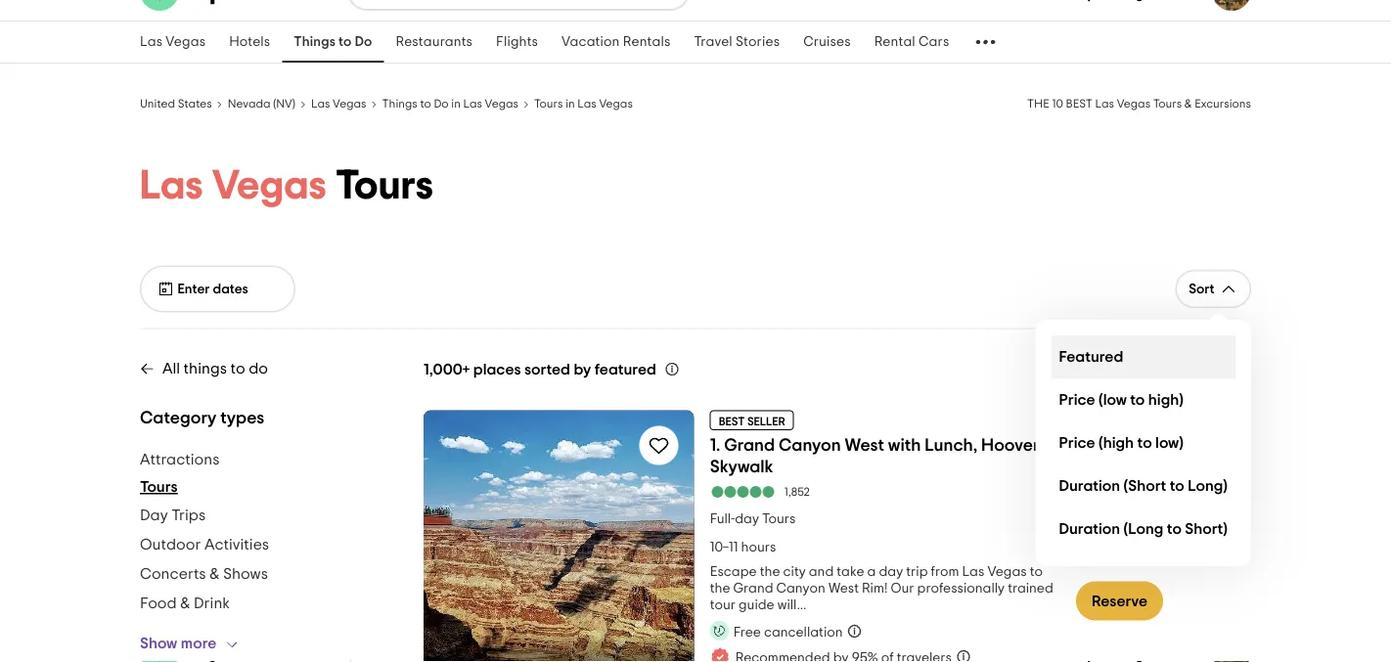 Task type: vqa. For each thing, say whether or not it's contained in the screenshot.
Enter dates 'POPUP BUTTON'
yes



Task type: describe. For each thing, give the bounding box(es) containing it.
grand inside grand canyon west with lunch, hoover dam stop & optional skywalk
[[724, 436, 775, 454]]

low)
[[1156, 436, 1184, 451]]

city
[[783, 565, 806, 579]]

to left restaurants at the top of page
[[339, 35, 352, 49]]

cruises
[[804, 35, 851, 49]]

featured
[[1059, 349, 1124, 365]]

united states link
[[140, 95, 212, 111]]

(nv)
[[273, 98, 295, 110]]

stop
[[1084, 436, 1121, 454]]

(long
[[1124, 522, 1164, 537]]

10
[[1052, 98, 1064, 110]]

things for things to do
[[294, 35, 336, 49]]

duration (short to long)
[[1059, 479, 1228, 494]]

all
[[162, 361, 180, 376]]

states
[[178, 98, 212, 110]]

enter dates
[[178, 283, 248, 297]]

sorted
[[525, 362, 571, 378]]

las down united states
[[140, 166, 203, 207]]

canyon inside grand canyon west with lunch, hoover dam stop & optional skywalk
[[779, 436, 841, 454]]

enter
[[178, 283, 210, 297]]

by
[[574, 362, 591, 378]]

west inside escape the city and take a day trip from las vegas to the grand canyon west rim! our professionally trained tour guide will…
[[829, 582, 859, 596]]

& left drink at the left of page
[[180, 596, 190, 611]]

hours
[[741, 541, 777, 554]]

vegas down nevada (nv)
[[212, 166, 327, 207]]

clear all filters
[[1161, 362, 1252, 376]]

outdoor activities link
[[140, 530, 269, 559]]

las vegas for the leftmost las vegas link
[[140, 35, 206, 49]]

duration for duration (short to long)
[[1059, 479, 1121, 494]]

vegas inside escape the city and take a day trip from las vegas to the grand canyon west rim! our professionally trained tour guide will…
[[988, 565, 1027, 579]]

food & drink
[[140, 596, 230, 611]]

vegas down vacation rentals at left
[[599, 98, 633, 110]]

0 horizontal spatial best
[[719, 416, 745, 428]]

vegas down things to do link at the left top of page
[[333, 98, 367, 110]]

guide
[[739, 598, 775, 612]]

attractions
[[140, 452, 220, 467]]

long)
[[1188, 479, 1228, 494]]

optional
[[1140, 436, 1210, 454]]

concerts & shows link
[[140, 559, 268, 589]]

(short
[[1124, 479, 1167, 494]]

duration for duration (long to short)
[[1059, 522, 1121, 537]]

the 10 best las vegas tours & excursions
[[1028, 98, 1252, 110]]

things
[[184, 361, 227, 376]]

all things to do link
[[140, 361, 268, 376]]

places
[[473, 362, 521, 378]]

nevada
[[228, 98, 271, 110]]

day
[[140, 507, 168, 523]]

professionally
[[918, 582, 1005, 596]]

types
[[220, 410, 265, 427]]

to left long)
[[1170, 479, 1185, 494]]

las right (nv)
[[311, 98, 330, 110]]

0 horizontal spatial day
[[735, 512, 759, 526]]

clear
[[1161, 362, 1196, 376]]

duration (long to short)
[[1059, 522, 1228, 537]]

0 vertical spatial best
[[1066, 98, 1093, 110]]

united
[[140, 98, 175, 110]]

1 vertical spatial las vegas link
[[311, 95, 367, 111]]

rental cars
[[875, 35, 950, 49]]

1,000+ places sorted by featured
[[424, 362, 657, 378]]

category
[[140, 410, 217, 427]]

nevada (nv) link
[[228, 95, 295, 111]]

all things to do
[[162, 361, 268, 376]]

will…
[[778, 598, 807, 612]]

profile image
[[1213, 0, 1252, 11]]

drink
[[194, 596, 230, 611]]

0 horizontal spatial las vegas link
[[128, 22, 217, 63]]

restaurants
[[396, 35, 473, 49]]

rentals
[[623, 35, 671, 49]]

to right (low
[[1131, 392, 1145, 408]]

do for things to do in las vegas
[[434, 98, 449, 110]]

& left excursions
[[1185, 98, 1193, 110]]

take
[[837, 565, 865, 579]]

things for things to do in las vegas
[[382, 98, 418, 110]]

dam
[[1044, 436, 1080, 454]]

tripadvisor image
[[140, 0, 324, 11]]

price (low to high)
[[1059, 392, 1184, 408]]

trips
[[172, 507, 206, 523]]

las vegas for the bottom las vegas link
[[311, 98, 367, 110]]

las down restaurants "link"
[[463, 98, 482, 110]]

more
[[181, 636, 217, 651]]

best seller
[[719, 416, 786, 428]]

1.
[[710, 436, 721, 454]]

things to do
[[294, 35, 372, 49]]

things to do in las vegas
[[382, 98, 519, 110]]

las vegas tours
[[140, 166, 433, 207]]

trip
[[906, 565, 928, 579]]

stories
[[736, 35, 780, 49]]

and
[[809, 565, 834, 579]]

from inside escape the city and take a day trip from las vegas to the grand canyon west rim! our professionally trained tour guide will…
[[931, 565, 960, 579]]

lunch,
[[925, 436, 978, 454]]

do for things to do
[[355, 35, 372, 49]]

vegas down tripadvisor 'image'
[[166, 35, 206, 49]]

filters
[[1217, 362, 1252, 376]]

per
[[1076, 551, 1098, 565]]

activities
[[204, 537, 269, 552]]

full-
[[710, 512, 735, 526]]

cancellation
[[764, 626, 843, 640]]

list box containing featured
[[1036, 320, 1252, 567]]

rental
[[875, 35, 916, 49]]

& inside grand canyon west with lunch, hoover dam stop & optional skywalk
[[1124, 436, 1136, 454]]

travel
[[694, 35, 733, 49]]

hotels
[[229, 35, 270, 49]]

nevada (nv)
[[228, 98, 295, 110]]

10–11
[[710, 541, 738, 554]]

vacation rentals link
[[550, 22, 683, 63]]

las down vacation
[[578, 98, 597, 110]]

to inside escape the city and take a day trip from las vegas to the grand canyon west rim! our professionally trained tour guide will…
[[1030, 565, 1043, 579]]

things to do link
[[282, 22, 384, 63]]

show more button
[[140, 634, 248, 653]]

high)
[[1149, 392, 1184, 408]]

full-day tours
[[710, 512, 796, 526]]



Task type: locate. For each thing, give the bounding box(es) containing it.
west down take
[[829, 582, 859, 596]]

a
[[868, 565, 876, 579]]

1 horizontal spatial best
[[1066, 98, 1093, 110]]

featured
[[595, 362, 657, 378]]

travel stories
[[694, 35, 780, 49]]

las up united
[[140, 35, 163, 49]]

las
[[140, 35, 163, 49], [311, 98, 330, 110], [463, 98, 482, 110], [578, 98, 597, 110], [1096, 98, 1115, 110], [140, 166, 203, 207], [963, 565, 985, 579]]

restaurants link
[[384, 22, 485, 63]]

outdoor activities
[[140, 537, 269, 552]]

adult
[[1101, 551, 1134, 565]]

grand inside escape the city and take a day trip from las vegas to the grand canyon west rim! our professionally trained tour guide will…
[[734, 582, 774, 596]]

the left city
[[760, 565, 780, 579]]

flights
[[496, 35, 538, 49]]

from up professionally
[[931, 565, 960, 579]]

carousel of images figure
[[424, 411, 695, 663]]

in
[[451, 98, 461, 110], [566, 98, 575, 110]]

flights link
[[485, 22, 550, 63]]

best up 1.
[[719, 416, 745, 428]]

1 vertical spatial las vegas
[[311, 98, 367, 110]]

0 vertical spatial canyon
[[779, 436, 841, 454]]

1 horizontal spatial things
[[382, 98, 418, 110]]

from up $109 on the bottom right of page
[[1076, 512, 1105, 526]]

2 duration from the top
[[1059, 522, 1121, 537]]

sort
[[1189, 282, 1215, 296]]

& right stop
[[1124, 436, 1136, 454]]

1 vertical spatial best
[[719, 416, 745, 428]]

things right hotels
[[294, 35, 336, 49]]

1 vertical spatial day
[[879, 565, 903, 579]]

vacation
[[562, 35, 620, 49]]

cars
[[919, 35, 950, 49]]

las vegas link right (nv)
[[311, 95, 367, 111]]

price for price (high to low)
[[1059, 436, 1096, 451]]

our
[[891, 582, 915, 596]]

1 vertical spatial grand
[[734, 582, 774, 596]]

0 vertical spatial grand
[[724, 436, 775, 454]]

vacation rentals
[[562, 35, 671, 49]]

day
[[735, 512, 759, 526], [879, 565, 903, 579]]

1,852 link
[[710, 485, 1252, 499]]

0 vertical spatial las vegas link
[[128, 22, 217, 63]]

las vegas right (nv)
[[311, 98, 367, 110]]

0 vertical spatial duration
[[1059, 479, 1121, 494]]

all
[[1199, 362, 1214, 376]]

0 vertical spatial do
[[355, 35, 372, 49]]

$104
[[1113, 529, 1151, 547]]

canyon down city
[[777, 582, 826, 596]]

1 horizontal spatial in
[[566, 98, 575, 110]]

0 horizontal spatial the
[[710, 582, 731, 596]]

escape
[[710, 565, 757, 579]]

&
[[1185, 98, 1193, 110], [1124, 436, 1136, 454], [210, 566, 220, 582], [180, 596, 190, 611]]

1 duration from the top
[[1059, 479, 1121, 494]]

list box
[[1036, 320, 1252, 567]]

outdoor
[[140, 537, 201, 552]]

to left low)
[[1138, 436, 1153, 451]]

las vegas link
[[128, 22, 217, 63], [311, 95, 367, 111]]

las vegas up united states link
[[140, 35, 206, 49]]

None search field
[[349, 0, 688, 9]]

to right (long
[[1167, 522, 1182, 537]]

(high
[[1099, 436, 1134, 451]]

concerts
[[140, 566, 206, 582]]

canyon up "1,852"
[[779, 436, 841, 454]]

1 price from the top
[[1059, 392, 1096, 408]]

0 vertical spatial things
[[294, 35, 336, 49]]

0 horizontal spatial from
[[931, 565, 960, 579]]

0 vertical spatial the
[[760, 565, 780, 579]]

1 vertical spatial do
[[434, 98, 449, 110]]

to down restaurants at the top of page
[[420, 98, 431, 110]]

to left the do
[[230, 361, 245, 376]]

vegas
[[166, 35, 206, 49], [333, 98, 367, 110], [485, 98, 519, 110], [599, 98, 633, 110], [1117, 98, 1151, 110], [212, 166, 327, 207], [988, 565, 1027, 579]]

duration up per
[[1059, 522, 1121, 537]]

food & drink link
[[140, 589, 230, 618]]

things to do in las vegas link
[[382, 95, 519, 111]]

price for price (low to high)
[[1059, 392, 1096, 408]]

the
[[760, 565, 780, 579], [710, 582, 731, 596]]

free
[[734, 626, 761, 640]]

duration
[[1059, 479, 1121, 494], [1059, 522, 1121, 537]]

0 horizontal spatial things
[[294, 35, 336, 49]]

2 price from the top
[[1059, 436, 1096, 451]]

$109
[[1076, 531, 1109, 547]]

the
[[1028, 98, 1050, 110]]

0 vertical spatial west
[[845, 436, 885, 454]]

west inside grand canyon west with lunch, hoover dam stop & optional skywalk
[[845, 436, 885, 454]]

0 vertical spatial las vegas
[[140, 35, 206, 49]]

day trips link
[[140, 501, 206, 530]]

1 vertical spatial canyon
[[777, 582, 826, 596]]

0 vertical spatial day
[[735, 512, 759, 526]]

in down restaurants "link"
[[451, 98, 461, 110]]

1 horizontal spatial the
[[760, 565, 780, 579]]

0 horizontal spatial in
[[451, 98, 461, 110]]

las up professionally
[[963, 565, 985, 579]]

1 vertical spatial things
[[382, 98, 418, 110]]

do down restaurants at the top of page
[[434, 98, 449, 110]]

from inside from $109 $104 per adult
[[1076, 512, 1105, 526]]

las vegas inside las vegas link
[[140, 35, 206, 49]]

day trips
[[140, 507, 206, 523]]

do inside things to do link
[[355, 35, 372, 49]]

reserve link
[[1076, 582, 1164, 621]]

vegas down the flights
[[485, 98, 519, 110]]

do inside things to do in las vegas link
[[434, 98, 449, 110]]

show more
[[140, 636, 217, 651]]

price left (low
[[1059, 392, 1096, 408]]

(low
[[1099, 392, 1127, 408]]

travel stories link
[[683, 22, 792, 63]]

concerts & shows
[[140, 566, 268, 582]]

1 horizontal spatial day
[[879, 565, 903, 579]]

& up drink at the left of page
[[210, 566, 220, 582]]

in down vacation
[[566, 98, 575, 110]]

price (high to low)
[[1059, 436, 1184, 451]]

cruises link
[[792, 22, 863, 63]]

food
[[140, 596, 177, 611]]

with
[[888, 436, 921, 454]]

grand up skywalk at the right bottom of the page
[[724, 436, 775, 454]]

from $109 $104 per adult
[[1076, 512, 1151, 565]]

rental cars link
[[863, 22, 961, 63]]

5.0 of 5 bubbles image
[[710, 486, 777, 498]]

canyon inside escape the city and take a day trip from las vegas to the grand canyon west rim! our professionally trained tour guide will…
[[777, 582, 826, 596]]

reserve
[[1092, 594, 1148, 609]]

day down 5.0 of 5 bubbles image on the right of the page
[[735, 512, 759, 526]]

vegas right the 10
[[1117, 98, 1151, 110]]

grand up guide
[[734, 582, 774, 596]]

0 vertical spatial from
[[1076, 512, 1105, 526]]

day right a
[[879, 565, 903, 579]]

las inside escape the city and take a day trip from las vegas to the grand canyon west rim! our professionally trained tour guide will…
[[963, 565, 985, 579]]

1 horizontal spatial do
[[434, 98, 449, 110]]

do left restaurants at the top of page
[[355, 35, 372, 49]]

1 horizontal spatial las vegas link
[[311, 95, 367, 111]]

price left (high
[[1059, 436, 1096, 451]]

1 vertical spatial from
[[931, 565, 960, 579]]

1 vertical spatial duration
[[1059, 522, 1121, 537]]

0 vertical spatial price
[[1059, 392, 1096, 408]]

1 vertical spatial the
[[710, 582, 731, 596]]

0 horizontal spatial do
[[355, 35, 372, 49]]

0 horizontal spatial las vegas
[[140, 35, 206, 49]]

west left with
[[845, 436, 885, 454]]

las vegas link up united states link
[[128, 22, 217, 63]]

save to a trip image
[[648, 434, 671, 458]]

las right the 10
[[1096, 98, 1115, 110]]

vegas up trained
[[988, 565, 1027, 579]]

shows
[[223, 566, 268, 582]]

the up 'tour'
[[710, 582, 731, 596]]

1 vertical spatial west
[[829, 582, 859, 596]]

2 in from the left
[[566, 98, 575, 110]]

day inside escape the city and take a day trip from las vegas to the grand canyon west rim! our professionally trained tour guide will…
[[879, 565, 903, 579]]

west
[[845, 436, 885, 454], [829, 582, 859, 596]]

1 vertical spatial price
[[1059, 436, 1096, 451]]

enter dates button
[[140, 266, 296, 313]]

united states
[[140, 98, 212, 110]]

tours in las vegas
[[534, 98, 633, 110]]

10–11 hours
[[710, 541, 777, 554]]

skywalk
[[710, 458, 774, 476]]

clear all filters link
[[1161, 347, 1252, 390]]

show
[[140, 636, 177, 651]]

1 horizontal spatial las vegas
[[311, 98, 367, 110]]

to up trained
[[1030, 565, 1043, 579]]

best right the 10
[[1066, 98, 1093, 110]]

duration down stop
[[1059, 479, 1121, 494]]

do
[[249, 361, 268, 376]]

price
[[1059, 392, 1096, 408], [1059, 436, 1096, 451]]

excursions
[[1195, 98, 1252, 110]]

hoover
[[982, 436, 1040, 454]]

1 in from the left
[[451, 98, 461, 110]]

from
[[1076, 512, 1105, 526], [931, 565, 960, 579]]

tour
[[710, 598, 736, 612]]

category types
[[140, 410, 265, 427]]

grand
[[724, 436, 775, 454], [734, 582, 774, 596]]

1,000+
[[424, 362, 470, 378]]

things down restaurants "link"
[[382, 98, 418, 110]]

1 horizontal spatial from
[[1076, 512, 1105, 526]]



